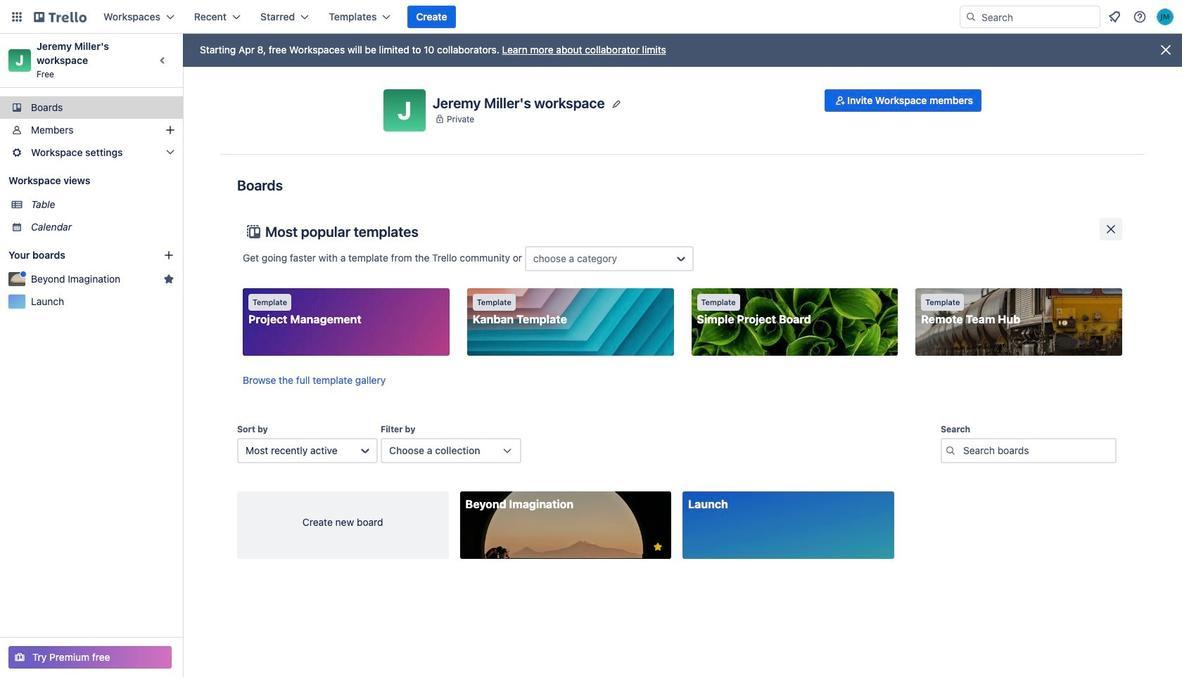 Task type: vqa. For each thing, say whether or not it's contained in the screenshot.
Trello icon
no



Task type: locate. For each thing, give the bounding box(es) containing it.
0 notifications image
[[1106, 8, 1123, 25]]

workspace navigation collapse icon image
[[153, 51, 173, 70]]

back to home image
[[34, 6, 87, 28]]

sm image
[[833, 94, 847, 108]]

starred icon image
[[163, 274, 174, 285]]

primary element
[[0, 0, 1182, 34]]

search image
[[965, 11, 977, 23]]

Search boards text field
[[941, 438, 1117, 464]]

jeremy miller (jeremymiller198) image
[[1157, 8, 1174, 25]]



Task type: describe. For each thing, give the bounding box(es) containing it.
open information menu image
[[1133, 10, 1147, 24]]

click to unstar this board. it will be removed from your starred list. image
[[652, 541, 664, 554]]

add board image
[[163, 250, 174, 261]]

your boards with 2 items element
[[8, 247, 142, 264]]

Search field
[[977, 6, 1100, 27]]



